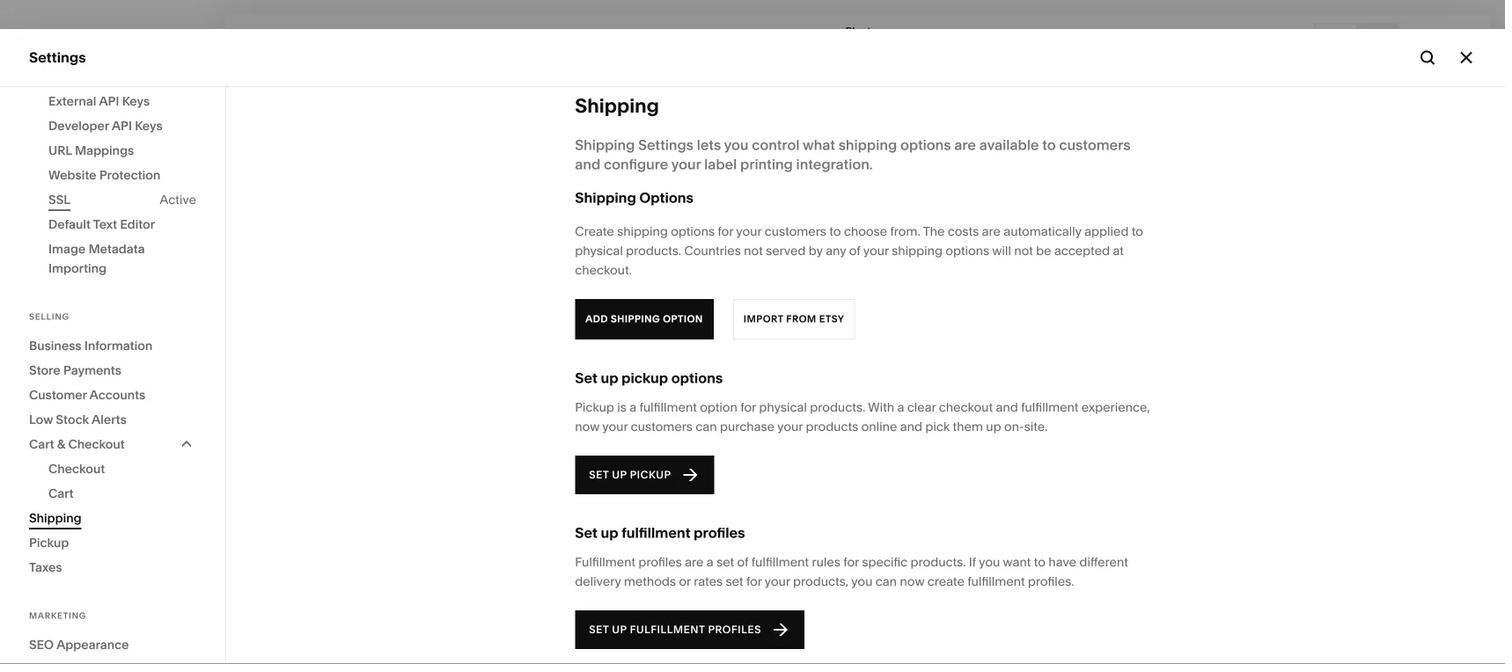 Task type: vqa. For each thing, say whether or not it's contained in the screenshot.
The Font related to Headline
no



Task type: describe. For each thing, give the bounding box(es) containing it.
get
[[749, 633, 768, 648]]

option
[[663, 313, 703, 325]]

costs
[[948, 224, 979, 239]]

2 horizontal spatial a
[[898, 400, 904, 415]]

0 vertical spatial set
[[717, 555, 734, 570]]

pickup for pickup is a fulfillment option for physical products. with a clear checkout and fulfillment experience, now your customers can purchase your products online and pick them up on-site.
[[575, 400, 614, 415]]

by
[[809, 243, 823, 258]]

business information link
[[29, 334, 196, 358]]

etsy
[[819, 313, 845, 325]]

2 vertical spatial shipping
[[892, 243, 943, 258]]

cart link
[[48, 482, 196, 506]]

url mappings
[[48, 143, 134, 158]]

checkout link
[[48, 457, 196, 482]]

to inside shipping settings lets you control what shipping options are available to customers and configure your label printing integration.
[[1043, 136, 1056, 154]]

default
[[48, 217, 91, 232]]

2 not from the left
[[1014, 243, 1033, 258]]

physical inside "create shipping options for your customers to choose from. the costs are automatically applied to physical products. countries not served by any of your shipping options will not be accepted at checkout."
[[575, 243, 623, 258]]

from
[[786, 313, 817, 325]]

fulfillment up on-
[[1021, 400, 1079, 415]]

customer accounts link
[[29, 383, 196, 408]]

integration.
[[796, 156, 873, 173]]

developer
[[48, 118, 109, 133]]

protection
[[99, 168, 160, 183]]

low stock alerts link
[[29, 408, 196, 432]]

of inside "create shipping options for your customers to choose from. the costs are automatically applied to physical products. countries not served by any of your shipping options will not be accepted at checkout."
[[849, 243, 861, 258]]

now inside pickup is a fulfillment option for physical products. with a clear checkout and fulfillment experience, now your customers can purchase your products online and pick them up on-site.
[[575, 420, 600, 434]]

options inside shipping settings lets you control what shipping options are available to customers and configure your label printing integration.
[[901, 136, 951, 154]]

shipping settings lets you control what shipping options are available to customers and configure your label printing integration.
[[575, 136, 1131, 173]]

label
[[704, 156, 737, 173]]

website protection
[[48, 168, 160, 183]]

choose
[[844, 224, 887, 239]]

store payments
[[29, 363, 121, 378]]

will
[[992, 243, 1011, 258]]

pickup for pickup
[[29, 536, 69, 551]]

shipping options
[[575, 189, 694, 206]]

analytics
[[29, 234, 91, 251]]

fulfillment down set up pickup options
[[640, 400, 697, 415]]

purchase
[[720, 420, 775, 434]]

for inside pickup is a fulfillment option for physical products. with a clear checkout and fulfillment experience, now your customers can purchase your products online and pick them up on-site.
[[741, 400, 756, 415]]

what
[[803, 136, 835, 154]]

importing
[[48, 261, 107, 276]]

methods
[[624, 574, 676, 589]]

import
[[744, 313, 784, 325]]

cart for cart & checkout
[[29, 437, 54, 452]]

appearance
[[56, 638, 129, 653]]

api for developer
[[112, 118, 132, 133]]

shipping inside button
[[611, 313, 660, 325]]

fulfillment
[[575, 555, 636, 570]]

on-
[[1004, 420, 1024, 434]]

shipping inside shipping settings lets you control what shipping options are available to customers and configure your label printing integration.
[[575, 136, 635, 154]]

fulfillment up methods
[[622, 525, 691, 542]]

seo
[[29, 638, 54, 653]]

alerts
[[92, 412, 127, 427]]

checkout inside 'dropdown button'
[[68, 437, 125, 452]]

them
[[953, 420, 983, 434]]

products. inside pickup is a fulfillment option for physical products. with a clear checkout and fulfillment experience, now your customers can purchase your products online and pick them up on-site.
[[810, 400, 866, 415]]

your down choose
[[863, 243, 889, 258]]

checkout.
[[575, 263, 632, 278]]

are inside fulfillment profiles are a set of fulfillment rules for specific products. if you want to have different delivery methods or rates set for your products, you can now create fulfillment profiles.
[[685, 555, 704, 570]]

your right out
[[861, 633, 887, 648]]

add
[[586, 313, 608, 325]]

settings inside shipping settings lets you control what shipping options are available to customers and configure your label printing integration.
[[638, 136, 694, 154]]

2 vertical spatial and
[[900, 420, 923, 434]]

external
[[48, 94, 96, 109]]

set up pickup
[[589, 469, 671, 482]]

pickup for set up pickup options
[[622, 370, 668, 387]]

import from etsy
[[744, 313, 845, 325]]

clear
[[907, 400, 936, 415]]

cart & checkout link
[[29, 432, 196, 457]]

options down costs
[[946, 243, 990, 258]]

printing
[[740, 156, 793, 173]]

create shipping options for your customers to choose from. the costs are automatically applied to physical products. countries not served by any of your shipping options will not be accepted at checkout.
[[575, 224, 1144, 278]]

1 vertical spatial site.
[[890, 633, 913, 648]]

configure
[[604, 156, 668, 173]]

information
[[84, 339, 153, 353]]

asset
[[29, 437, 67, 454]]

external api keys
[[48, 94, 150, 109]]

or
[[679, 574, 691, 589]]

website protection link
[[48, 163, 196, 188]]

set up fulfillment profiles button
[[575, 611, 805, 650]]

active
[[160, 192, 196, 207]]

analytics link
[[29, 233, 195, 254]]

create
[[928, 574, 965, 589]]

options up 'option'
[[671, 370, 723, 387]]

editor
[[120, 217, 155, 232]]

developer api keys
[[48, 118, 163, 133]]

settings link
[[29, 467, 195, 488]]

create
[[575, 224, 614, 239]]

scheduling link
[[29, 265, 195, 285]]

2 vertical spatial of
[[847, 633, 859, 648]]

site. inside pickup is a fulfillment option for physical products. with a clear checkout and fulfillment experience, now your customers can purchase your products online and pick them up on-site.
[[1024, 420, 1048, 434]]

accepted
[[1055, 243, 1110, 258]]

url
[[48, 143, 72, 158]]

add shipping option button
[[575, 299, 714, 340]]

options
[[639, 189, 694, 206]]

plant
[[846, 25, 871, 37]]

lets
[[697, 136, 721, 154]]

contacts link
[[29, 202, 195, 223]]

14
[[605, 633, 616, 648]]

online
[[862, 420, 897, 434]]

options up countries
[[671, 224, 715, 239]]

website for website protection
[[48, 168, 96, 183]]

rules
[[812, 555, 841, 570]]

automatically
[[1004, 224, 1082, 239]]

your down is
[[602, 420, 628, 434]]

1 selling from the top
[[29, 140, 75, 158]]

can inside pickup is a fulfillment option for physical products. with a clear checkout and fulfillment experience, now your customers can purchase your products online and pick them up on-site.
[[696, 420, 717, 434]]

add shipping option
[[586, 313, 703, 325]]

your left products
[[777, 420, 803, 434]]

want
[[1003, 555, 1031, 570]]

image metadata importing link
[[48, 237, 196, 281]]

experience,
[[1082, 400, 1150, 415]]

you inside shipping settings lets you control what shipping options are available to customers and configure your label printing integration.
[[724, 136, 749, 154]]

1 marketing from the top
[[29, 172, 97, 189]]

your inside shipping settings lets you control what shipping options are available to customers and configure your label printing integration.
[[671, 156, 701, 173]]

and for shipping
[[575, 156, 601, 173]]

your inside fulfillment profiles are a set of fulfillment rules for specific products. if you want to have different delivery methods or rates set for your products, you can now create fulfillment profiles.
[[765, 574, 790, 589]]

up up is
[[601, 370, 619, 387]]

profiles.
[[1028, 574, 1074, 589]]

available
[[980, 136, 1039, 154]]

at
[[1113, 243, 1124, 258]]

can inside fulfillment profiles are a set of fulfillment rules for specific products. if you want to have different delivery methods or rates set for your products, you can now create fulfillment profiles.
[[876, 574, 897, 589]]

to right applied
[[1132, 224, 1144, 239]]

store
[[29, 363, 61, 378]]



Task type: locate. For each thing, give the bounding box(es) containing it.
you down "specific"
[[851, 574, 873, 589]]

0 vertical spatial cart
[[29, 437, 54, 452]]

of right out
[[847, 633, 859, 648]]

0 vertical spatial pickup
[[622, 370, 668, 387]]

cart for cart
[[48, 486, 74, 501]]

store payments link
[[29, 358, 196, 383]]

shipping
[[575, 94, 659, 118], [575, 136, 635, 154], [575, 189, 636, 206], [611, 313, 660, 325], [29, 511, 82, 526]]

delivery
[[575, 574, 621, 589]]

1 horizontal spatial a
[[707, 555, 714, 570]]

api down external api keys link
[[112, 118, 132, 133]]

0 vertical spatial api
[[99, 94, 119, 109]]

pickup for set up pickup
[[630, 469, 671, 482]]

can down 'option'
[[696, 420, 717, 434]]

keys for external api keys
[[122, 94, 150, 109]]

0 vertical spatial pickup
[[575, 400, 614, 415]]

0 horizontal spatial customers
[[631, 420, 693, 434]]

marketing link
[[29, 171, 195, 191]]

pickup is a fulfillment option for physical products. with a clear checkout and fulfillment experience, now your customers can purchase your products online and pick them up on-site.
[[575, 400, 1150, 434]]

0 vertical spatial marketing
[[29, 172, 97, 189]]

set up fulfillment profiles down or at left
[[589, 624, 762, 637]]

2 vertical spatial you
[[851, 574, 873, 589]]

are up or at left
[[685, 555, 704, 570]]

taxes link
[[29, 556, 196, 580]]

customers up "served" at the top of page
[[765, 224, 827, 239]]

are up will
[[982, 224, 1001, 239]]

physical up checkout. at the top left of the page
[[575, 243, 623, 258]]

cart & checkout
[[29, 437, 125, 452]]

scheduling
[[29, 265, 105, 283]]

for right rates
[[746, 574, 762, 589]]

products,
[[793, 574, 849, 589]]

and inside shipping settings lets you control what shipping options are available to customers and configure your label printing integration.
[[575, 156, 601, 173]]

1 vertical spatial you
[[979, 555, 1000, 570]]

served
[[766, 243, 806, 258]]

checkout
[[939, 400, 993, 415]]

2 horizontal spatial you
[[979, 555, 1000, 570]]

set
[[575, 370, 598, 387], [589, 469, 609, 482], [575, 525, 598, 542], [589, 624, 609, 637]]

shipping up integration.
[[839, 136, 897, 154]]

up right in
[[612, 624, 627, 637]]

0 vertical spatial are
[[955, 136, 976, 154]]

1 horizontal spatial site.
[[1024, 420, 1048, 434]]

fulfillment up products,
[[752, 555, 809, 570]]

pickup up 'taxes'
[[29, 536, 69, 551]]

options
[[901, 136, 951, 154], [671, 224, 715, 239], [946, 243, 990, 258], [671, 370, 723, 387]]

image metadata importing
[[48, 242, 145, 276]]

most
[[793, 633, 822, 648]]

1 vertical spatial set
[[726, 574, 743, 589]]

upgrade
[[653, 633, 704, 648]]

profiles inside fulfillment profiles are a set of fulfillment rules for specific products. if you want to have different delivery methods or rates set for your products, you can now create fulfillment profiles.
[[639, 555, 682, 570]]

are inside shipping settings lets you control what shipping options are available to customers and configure your label printing integration.
[[955, 136, 976, 154]]

2 vertical spatial customers
[[631, 420, 693, 434]]

payments
[[63, 363, 121, 378]]

asset library
[[29, 437, 117, 454]]

customers inside pickup is a fulfillment option for physical products. with a clear checkout and fulfillment experience, now your customers can purchase your products online and pick them up on-site.
[[631, 420, 693, 434]]

2 horizontal spatial products.
[[911, 555, 966, 570]]

now inside fulfillment profiles are a set of fulfillment rules for specific products. if you want to have different delivery methods or rates set for your products, you can now create fulfillment profiles.
[[900, 574, 925, 589]]

can down "specific"
[[876, 574, 897, 589]]

0 horizontal spatial you
[[724, 136, 749, 154]]

for up purchase
[[741, 400, 756, 415]]

1 horizontal spatial can
[[876, 574, 897, 589]]

profiles up methods
[[639, 555, 682, 570]]

1 vertical spatial checkout
[[48, 462, 105, 477]]

fulfillment profiles are a set of fulfillment rules for specific products. if you want to have different delivery methods or rates set for your products, you can now create fulfillment profiles.
[[575, 555, 1128, 589]]

not left "served" at the top of page
[[744, 243, 763, 258]]

cart left the &
[[29, 437, 54, 452]]

applied
[[1085, 224, 1129, 239]]

1 vertical spatial customers
[[765, 224, 827, 239]]

a
[[630, 400, 637, 415], [898, 400, 904, 415], [707, 555, 714, 570]]

a inside fulfillment profiles are a set of fulfillment rules for specific products. if you want to have different delivery methods or rates set for your products, you can now create fulfillment profiles.
[[707, 555, 714, 570]]

now left the get
[[707, 633, 731, 648]]

url mappings link
[[48, 138, 196, 163]]

1 vertical spatial can
[[876, 574, 897, 589]]

0 vertical spatial customers
[[1059, 136, 1131, 154]]

1 vertical spatial website
[[48, 168, 96, 183]]

physical up purchase
[[759, 400, 807, 415]]

1 vertical spatial pickup
[[29, 536, 69, 551]]

a right with on the right
[[898, 400, 904, 415]]

set up fulfillment profiles up methods
[[575, 525, 745, 542]]

text
[[93, 217, 117, 232]]

keys up developer api keys link
[[122, 94, 150, 109]]

website down external
[[29, 109, 84, 126]]

0 vertical spatial can
[[696, 420, 717, 434]]

a right is
[[630, 400, 637, 415]]

customer accounts
[[29, 388, 145, 403]]

0 horizontal spatial can
[[696, 420, 717, 434]]

rates
[[694, 574, 723, 589]]

shipping
[[839, 136, 897, 154], [617, 224, 668, 239], [892, 243, 943, 258]]

2 vertical spatial now
[[707, 633, 731, 648]]

pick
[[926, 420, 950, 434]]

0 vertical spatial of
[[849, 243, 861, 258]]

and up on-
[[996, 400, 1018, 415]]

0 vertical spatial profiles
[[694, 525, 745, 542]]

of
[[849, 243, 861, 258], [737, 555, 749, 570], [847, 633, 859, 648]]

pickup left is
[[575, 400, 614, 415]]

and down the clear
[[900, 420, 923, 434]]

1 vertical spatial selling
[[29, 312, 70, 322]]

days.
[[619, 633, 650, 648]]

1 vertical spatial keys
[[135, 118, 163, 133]]

keys
[[122, 94, 150, 109], [135, 118, 163, 133]]

cart inside 'dropdown button'
[[29, 437, 54, 452]]

fulfillment inside button
[[630, 624, 705, 637]]

and for set up pickup options
[[996, 400, 1018, 415]]

products. up products
[[810, 400, 866, 415]]

shipping inside shipping settings lets you control what shipping options are available to customers and configure your label printing integration.
[[839, 136, 897, 154]]

default text editor
[[48, 217, 155, 232]]

0 vertical spatial selling
[[29, 140, 75, 158]]

settings down the &
[[29, 468, 84, 485]]

customers inside "create shipping options for your customers to choose from. the costs are automatically applied to physical products. countries not served by any of your shipping options will not be accepted at checkout."
[[765, 224, 827, 239]]

0 vertical spatial now
[[575, 420, 600, 434]]

settings up external
[[29, 49, 86, 66]]

set up rates
[[717, 555, 734, 570]]

profiles up rates
[[694, 525, 745, 542]]

out
[[825, 633, 844, 648]]

accounts
[[89, 388, 145, 403]]

shipping down the shipping options
[[617, 224, 668, 239]]

set up pickup options
[[575, 370, 723, 387]]

ssl
[[48, 192, 70, 207]]

marketing up ssl
[[29, 172, 97, 189]]

and left the configure
[[575, 156, 601, 173]]

set up fulfillment profiles inside button
[[589, 624, 762, 637]]

selling link
[[29, 140, 195, 160]]

0 horizontal spatial are
[[685, 555, 704, 570]]

for inside "create shipping options for your customers to choose from. the costs are automatically applied to physical products. countries not served by any of your shipping options will not be accepted at checkout."
[[718, 224, 733, 239]]

2 horizontal spatial customers
[[1059, 136, 1131, 154]]

pickup inside button
[[630, 469, 671, 482]]

are inside "create shipping options for your customers to choose from. the costs are automatically applied to physical products. countries not served by any of your shipping options will not be accepted at checkout."
[[982, 224, 1001, 239]]

not
[[744, 243, 763, 258], [1014, 243, 1033, 258]]

profiles inside set up fulfillment profiles button
[[708, 624, 762, 637]]

0 vertical spatial checkout
[[68, 437, 125, 452]]

marketing up seo at the left of the page
[[29, 611, 86, 622]]

taxes
[[29, 560, 62, 575]]

0 vertical spatial keys
[[122, 94, 150, 109]]

2 vertical spatial products.
[[911, 555, 966, 570]]

products. up create
[[911, 555, 966, 570]]

0 vertical spatial and
[[575, 156, 601, 173]]

seo appearance
[[29, 638, 129, 653]]

products. up checkout. at the top left of the page
[[626, 243, 681, 258]]

is
[[617, 400, 627, 415]]

marketing
[[29, 172, 97, 189], [29, 611, 86, 622]]

up left on-
[[986, 420, 1001, 434]]

are left available
[[955, 136, 976, 154]]

up down is
[[612, 469, 627, 482]]

1 vertical spatial now
[[900, 574, 925, 589]]

2 vertical spatial profiles
[[708, 624, 762, 637]]

metadata
[[89, 242, 145, 257]]

2 horizontal spatial are
[[982, 224, 1001, 239]]

shipping down "from."
[[892, 243, 943, 258]]

0 horizontal spatial not
[[744, 243, 763, 258]]

0 vertical spatial you
[[724, 136, 749, 154]]

1 horizontal spatial and
[[900, 420, 923, 434]]

in
[[591, 633, 602, 648]]

fulfillment down want
[[968, 574, 1025, 589]]

the
[[771, 633, 790, 648]]

products. inside fulfillment profiles are a set of fulfillment rules for specific products. if you want to have different delivery methods or rates set for your products, you can now create fulfillment profiles.
[[911, 555, 966, 570]]

1 vertical spatial api
[[112, 118, 132, 133]]

to inside fulfillment profiles are a set of fulfillment rules for specific products. if you want to have different delivery methods or rates set for your products, you can now create fulfillment profiles.
[[1034, 555, 1046, 570]]

to left the get
[[734, 633, 746, 648]]

1 vertical spatial settings
[[638, 136, 694, 154]]

option
[[700, 400, 738, 415]]

site.
[[1024, 420, 1048, 434], [890, 633, 913, 648]]

specific
[[862, 555, 908, 570]]

products. inside "create shipping options for your customers to choose from. the costs are automatically applied to physical products. countries not served by any of your shipping options will not be accepted at checkout."
[[626, 243, 681, 258]]

1 horizontal spatial pickup
[[575, 400, 614, 415]]

library
[[70, 437, 117, 454]]

1 vertical spatial of
[[737, 555, 749, 570]]

import from etsy button
[[733, 299, 855, 340]]

to right available
[[1043, 136, 1056, 154]]

0 horizontal spatial now
[[575, 420, 600, 434]]

up up fulfillment
[[601, 525, 619, 542]]

1 vertical spatial profiles
[[639, 555, 682, 570]]

of left rules
[[737, 555, 749, 570]]

selling down developer
[[29, 140, 75, 158]]

you right 'if' in the right bottom of the page
[[979, 555, 1000, 570]]

profiles left the at the bottom
[[708, 624, 762, 637]]

customers
[[1059, 136, 1131, 154], [765, 224, 827, 239], [631, 420, 693, 434]]

asset library link
[[29, 436, 195, 456]]

1 horizontal spatial now
[[707, 633, 731, 648]]

from.
[[890, 224, 921, 239]]

website
[[29, 109, 84, 126], [48, 168, 96, 183]]

0 horizontal spatial a
[[630, 400, 637, 415]]

0 horizontal spatial site.
[[890, 633, 913, 648]]

physical inside pickup is a fulfillment option for physical products. with a clear checkout and fulfillment experience, now your customers can purchase your products online and pick them up on-site.
[[759, 400, 807, 415]]

fulfillment down or at left
[[630, 624, 705, 637]]

customers inside shipping settings lets you control what shipping options are available to customers and configure your label printing integration.
[[1059, 136, 1131, 154]]

1 not from the left
[[744, 243, 763, 258]]

1 vertical spatial set up fulfillment profiles
[[589, 624, 762, 637]]

fulfillment
[[640, 400, 697, 415], [1021, 400, 1079, 415], [622, 525, 691, 542], [752, 555, 809, 570], [968, 574, 1025, 589], [630, 624, 705, 637]]

control
[[752, 136, 800, 154]]

for up countries
[[718, 224, 733, 239]]

1 vertical spatial pickup
[[630, 469, 671, 482]]

tab list
[[1316, 24, 1397, 52]]

business information
[[29, 339, 153, 353]]

not left be on the right of page
[[1014, 243, 1033, 258]]

to up profiles.
[[1034, 555, 1046, 570]]

0 vertical spatial shipping
[[839, 136, 897, 154]]

api up the developer api keys
[[99, 94, 119, 109]]

of inside fulfillment profiles are a set of fulfillment rules for specific products. if you want to have different delivery methods or rates set for your products, you can now create fulfillment profiles.
[[737, 555, 749, 570]]

0 horizontal spatial physical
[[575, 243, 623, 258]]

0 vertical spatial physical
[[575, 243, 623, 258]]

2 vertical spatial are
[[685, 555, 704, 570]]

developer api keys link
[[48, 114, 196, 138]]

site. right out
[[890, 633, 913, 648]]

your left products,
[[765, 574, 790, 589]]

settings up the configure
[[638, 136, 694, 154]]

0 vertical spatial products.
[[626, 243, 681, 258]]

api for external
[[99, 94, 119, 109]]

if
[[969, 555, 976, 570]]

to up any
[[830, 224, 841, 239]]

help
[[29, 499, 60, 516]]

customers right available
[[1059, 136, 1131, 154]]

different
[[1080, 555, 1128, 570]]

contacts
[[29, 203, 90, 220]]

low
[[29, 412, 53, 427]]

1 vertical spatial and
[[996, 400, 1018, 415]]

set right rates
[[726, 574, 743, 589]]

of right any
[[849, 243, 861, 258]]

business
[[29, 339, 82, 353]]

1 vertical spatial marketing
[[29, 611, 86, 622]]

any
[[826, 243, 846, 258]]

your down lets
[[671, 156, 701, 173]]

1 vertical spatial products.
[[810, 400, 866, 415]]

1 vertical spatial shipping
[[617, 224, 668, 239]]

now down "specific"
[[900, 574, 925, 589]]

1 horizontal spatial products.
[[810, 400, 866, 415]]

0 vertical spatial site.
[[1024, 420, 1048, 434]]

help link
[[29, 498, 60, 518]]

0 horizontal spatial pickup
[[29, 536, 69, 551]]

2 horizontal spatial and
[[996, 400, 1018, 415]]

1 horizontal spatial customers
[[765, 224, 827, 239]]

customers down set up pickup options
[[631, 420, 693, 434]]

0 vertical spatial settings
[[29, 49, 86, 66]]

1 horizontal spatial you
[[851, 574, 873, 589]]

website for website
[[29, 109, 84, 126]]

your
[[506, 633, 532, 648]]

2 vertical spatial settings
[[29, 468, 84, 485]]

stock
[[56, 412, 89, 427]]

&
[[57, 437, 65, 452]]

you up label
[[724, 136, 749, 154]]

a up rates
[[707, 555, 714, 570]]

1 vertical spatial are
[[982, 224, 1001, 239]]

website link
[[29, 108, 195, 129]]

options left available
[[901, 136, 951, 154]]

1 horizontal spatial are
[[955, 136, 976, 154]]

selling up the business
[[29, 312, 70, 322]]

0 vertical spatial website
[[29, 109, 84, 126]]

pickup link
[[29, 531, 196, 556]]

0 horizontal spatial products.
[[626, 243, 681, 258]]

2 marketing from the top
[[29, 611, 86, 622]]

0 horizontal spatial and
[[575, 156, 601, 173]]

website down url
[[48, 168, 96, 183]]

set
[[717, 555, 734, 570], [726, 574, 743, 589]]

2 selling from the top
[[29, 312, 70, 322]]

for right rules
[[844, 555, 859, 570]]

with
[[868, 400, 895, 415]]

have
[[1049, 555, 1077, 570]]

1 horizontal spatial physical
[[759, 400, 807, 415]]

image
[[48, 242, 86, 257]]

1 vertical spatial physical
[[759, 400, 807, 415]]

site. right them
[[1024, 420, 1048, 434]]

pickup inside pickup is a fulfillment option for physical products. with a clear checkout and fulfillment experience, now your customers can purchase your products online and pick them up on-site.
[[575, 400, 614, 415]]

set up pickup button
[[575, 456, 714, 495]]

checkout
[[68, 437, 125, 452], [48, 462, 105, 477]]

1 vertical spatial cart
[[48, 486, 74, 501]]

1 horizontal spatial not
[[1014, 243, 1033, 258]]

cart down the &
[[48, 486, 74, 501]]

your up countries
[[736, 224, 762, 239]]

keys for developer api keys
[[135, 118, 163, 133]]

now up set up pickup
[[575, 420, 600, 434]]

website inside "link"
[[48, 168, 96, 183]]

keys up url mappings link
[[135, 118, 163, 133]]

0 vertical spatial set up fulfillment profiles
[[575, 525, 745, 542]]

2 horizontal spatial now
[[900, 574, 925, 589]]

up inside pickup is a fulfillment option for physical products. with a clear checkout and fulfillment experience, now your customers can purchase your products online and pick them up on-site.
[[986, 420, 1001, 434]]



